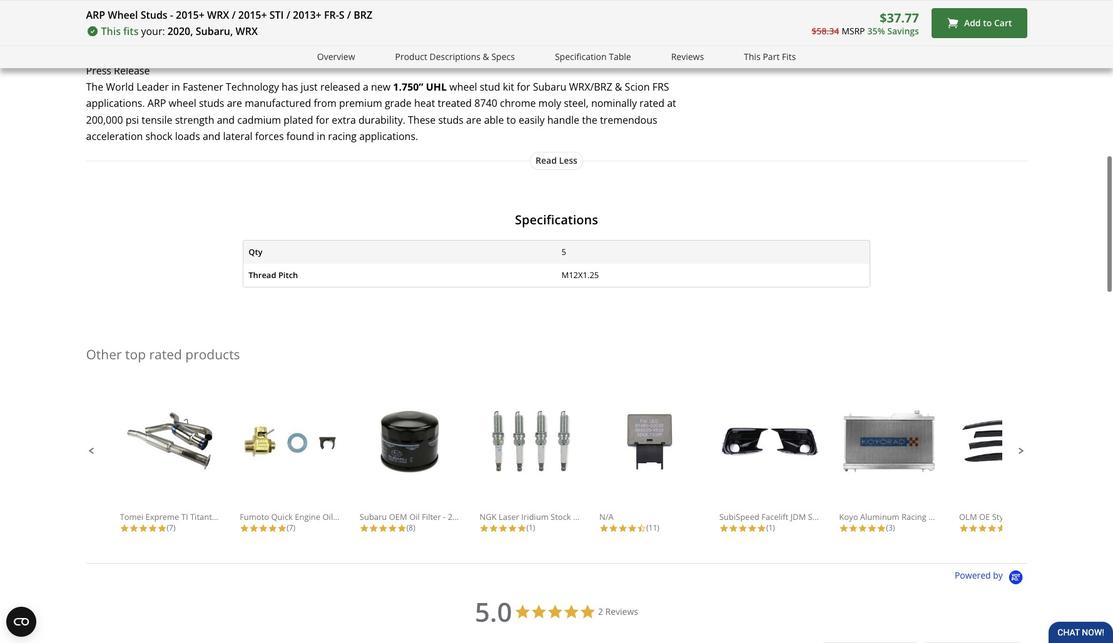 Task type: vqa. For each thing, say whether or not it's contained in the screenshot.
rightmost Subaru
yes



Task type: locate. For each thing, give the bounding box(es) containing it.
do
[[163, 47, 175, 61], [282, 47, 294, 61]]

m12x1.25
[[562, 270, 599, 281]]

0 horizontal spatial the
[[296, 47, 310, 61]]

1 horizontal spatial 7 total reviews element
[[240, 523, 340, 534]]

the world leader in fastener technology has just released a new 1.750" uhl
[[86, 80, 447, 94]]

arp up m12x1.25
[[86, 8, 105, 22]]

0 vertical spatial just
[[246, 31, 263, 44]]

1 vertical spatial for
[[316, 113, 329, 127]]

0 vertical spatial the
[[296, 47, 310, 61]]

product
[[395, 51, 427, 63]]

1 oil from the left
[[323, 512, 333, 523]]

ngk laser iridium stock heat range...
[[480, 512, 623, 523]]

subaru left oem
[[360, 512, 387, 523]]

0 vertical spatial wheel
[[123, 14, 151, 28]]

2015+ up the 2020,
[[176, 8, 205, 22]]

0 vertical spatial subaru
[[533, 80, 566, 94]]

applications. down world
[[86, 97, 145, 110]]

... right guards
[[1063, 512, 1070, 523]]

fumoto quick engine oil drain valve... link
[[240, 409, 384, 523]]

7 total reviews element
[[120, 523, 220, 534], [240, 523, 340, 534]]

specs
[[491, 51, 515, 63]]

powered by
[[955, 570, 1005, 582]]

koyo aluminum racing radiator -... link
[[839, 409, 972, 523]]

2015+
[[176, 8, 205, 22], [238, 8, 267, 22], [448, 512, 471, 523]]

to inside 'wheel stud kit for subaru wrx/brz & scion frs applications. arp wheel studs are manufactured from premium grade heat treated 8740 chrome moly steel, nominally rated at 200,000 psi tensile strength and cadmium plated for extra durability. these studs are able to easily handle the tremendous acceleration shock loads and lateral forces found in racing applications.'
[[506, 113, 516, 127]]

wheel up thread
[[123, 14, 151, 28]]

are
[[227, 97, 242, 110], [466, 113, 481, 127]]

0 vertical spatial &
[[483, 51, 489, 63]]

18 star image from the left
[[858, 524, 867, 534]]

to right add
[[983, 17, 992, 29]]

0 horizontal spatial wheel
[[123, 14, 151, 28]]

press
[[86, 64, 111, 77]]

0 horizontal spatial 7 total reviews element
[[120, 523, 220, 534]]

2 vertical spatial wrx
[[473, 512, 490, 523]]

1 1 total reviews element from the left
[[480, 523, 580, 534]]

thread pitch
[[248, 270, 298, 281]]

oil left the 'drain' on the bottom left
[[323, 512, 333, 523]]

2015+ right filter
[[448, 512, 471, 523]]

racing
[[902, 512, 926, 523]]

1 do from the left
[[163, 47, 175, 61]]

2 vertical spatial to
[[506, 113, 516, 127]]

1 horizontal spatial oil
[[409, 512, 420, 523]]

0 horizontal spatial to
[[271, 47, 280, 61]]

in right leader
[[171, 80, 180, 94]]

0 horizontal spatial oil
[[323, 512, 333, 523]]

1 horizontal spatial are
[[466, 113, 481, 127]]

0 vertical spatial arp
[[86, 8, 105, 22]]

rated right top
[[149, 346, 182, 364]]

12 star image from the left
[[609, 524, 618, 534]]

0 horizontal spatial subaru
[[360, 512, 387, 523]]

subaru inside subaru oem oil filter - 2015+ wrx link
[[360, 512, 387, 523]]

subaru oem oil filter - 2015+ wrx
[[360, 512, 490, 523]]

10 star image from the left
[[508, 524, 517, 534]]

17 star image from the left
[[849, 524, 858, 534]]

wrx left laser
[[473, 512, 490, 523]]

from
[[314, 97, 336, 110]]

wrx up grab
[[236, 24, 258, 38]]

koyo aluminum racing radiator -...
[[839, 512, 972, 523]]

1 horizontal spatial applications.
[[359, 130, 418, 143]]

rated down frs on the top right of the page
[[639, 97, 664, 110]]

1 vertical spatial arp
[[148, 97, 166, 110]]

2 total reviews element
[[959, 523, 1059, 534]]

1 horizontal spatial /
[[286, 8, 290, 22]]

2 1 total reviews element from the left
[[719, 523, 819, 534]]

2 horizontal spatial 2015+
[[448, 512, 471, 523]]

1 (1) from the left
[[526, 523, 535, 534]]

1 horizontal spatial subaru
[[533, 80, 566, 94]]

0 vertical spatial rated
[[639, 97, 664, 110]]

reviews up at
[[671, 51, 704, 63]]

1 horizontal spatial this
[[744, 51, 761, 63]]

1 horizontal spatial do
[[282, 47, 294, 61]]

for down from
[[316, 113, 329, 127]]

9 star image from the left
[[480, 524, 489, 534]]

2 (1) from the left
[[766, 523, 775, 534]]

14 star image from the left
[[729, 524, 738, 534]]

(1) for facelift
[[766, 523, 775, 534]]

1 horizontal spatial ...
[[1063, 512, 1070, 523]]

pitch
[[278, 270, 298, 281]]

add
[[964, 17, 981, 29]]

this
[[101, 24, 121, 38], [744, 51, 761, 63]]

2 ... from the left
[[1063, 512, 1070, 523]]

1 vertical spatial just
[[301, 80, 318, 94]]

0 vertical spatial reviews
[[671, 51, 704, 63]]

- right guards
[[1061, 512, 1063, 523]]

2 horizontal spatial to
[[983, 17, 992, 29]]

2 star image from the left
[[148, 524, 157, 534]]

1 horizontal spatial 1 total reviews element
[[719, 523, 819, 534]]

just right has
[[301, 80, 318, 94]]

again!
[[533, 14, 561, 28]]

1 horizontal spatial (7)
[[287, 523, 295, 534]]

1 horizontal spatial arp
[[148, 97, 166, 110]]

star image
[[129, 524, 139, 534], [148, 524, 157, 534], [240, 524, 249, 534], [277, 524, 287, 534], [369, 524, 378, 534], [378, 524, 388, 534], [388, 524, 397, 534], [397, 524, 407, 534], [480, 524, 489, 534], [508, 524, 517, 534], [517, 524, 526, 534], [609, 524, 618, 534], [719, 524, 729, 534], [729, 524, 738, 534], [757, 524, 766, 534], [839, 524, 849, 534], [849, 524, 858, 534], [858, 524, 867, 534], [867, 524, 877, 534], [959, 524, 969, 534], [969, 524, 978, 534], [987, 524, 997, 534], [997, 524, 1006, 534]]

0 vertical spatial to
[[983, 17, 992, 29]]

(2)
[[1006, 523, 1015, 534]]

1 total reviews element
[[480, 523, 580, 534], [719, 523, 819, 534]]

for right kit
[[517, 80, 530, 94]]

fastener
[[183, 80, 223, 94]]

the inside 'wheel stud kit for subaru wrx/brz & scion frs applications. arp wheel studs are manufactured from premium grade heat treated 8740 chrome moly steel, nominally rated at 200,000 psi tensile strength and cadmium plated for extra durability. these studs are able to easily handle the tremendous acceleration shock loads and lateral forces found in racing applications.'
[[582, 113, 597, 127]]

factory
[[86, 14, 120, 28]]

7 star image from the left
[[388, 524, 397, 534]]

- right filter
[[443, 512, 446, 523]]

0 horizontal spatial (7)
[[167, 523, 175, 534]]

1 horizontal spatial the
[[582, 113, 597, 127]]

worry
[[404, 14, 431, 28]]

1 vertical spatial &
[[615, 80, 622, 94]]

half star image
[[637, 524, 646, 534]]

3 total reviews element
[[839, 523, 939, 534]]

/ right sti
[[286, 8, 290, 22]]

frs
[[652, 80, 669, 94]]

0 horizontal spatial 2015+
[[176, 8, 205, 22]]

1 horizontal spatial &
[[615, 80, 622, 94]]

0 horizontal spatial for
[[316, 113, 329, 127]]

wheel inside the factory wheel studs on your vehicle stripped?  grab these and never worry about stripped studs again! m12x1.25 thread pitch and length just like factory! one package will do one wheel, so grab 4 to do the entire car. press release
[[123, 14, 151, 28]]

fumoto
[[240, 512, 269, 523]]

0 horizontal spatial are
[[227, 97, 242, 110]]

0 vertical spatial wrx
[[207, 8, 229, 22]]

5 star image from the left
[[258, 524, 268, 534]]

2 oil from the left
[[409, 512, 420, 523]]

product descriptions & specs link
[[395, 50, 515, 64]]

just up grab
[[246, 31, 263, 44]]

0 horizontal spatial in
[[171, 80, 180, 94]]

rated inside 'wheel stud kit for subaru wrx/brz & scion frs applications. arp wheel studs are manufactured from premium grade heat treated 8740 chrome moly steel, nominally rated at 200,000 psi tensile strength and cadmium plated for extra durability. these studs are able to easily handle the tremendous acceleration shock loads and lateral forces found in racing applications.'
[[639, 97, 664, 110]]

11 total reviews element
[[599, 523, 700, 534]]

2015+ left sti
[[238, 8, 267, 22]]

grab
[[300, 14, 323, 28]]

table
[[609, 51, 631, 63]]

wheel,
[[196, 47, 224, 61]]

wheel
[[123, 14, 151, 28], [449, 80, 477, 94], [169, 97, 196, 110]]

35%
[[867, 25, 885, 37]]

wrx up 'subaru,'
[[207, 8, 229, 22]]

to right able
[[506, 113, 516, 127]]

19 star image from the left
[[867, 524, 877, 534]]

0 horizontal spatial arp
[[86, 8, 105, 22]]

wheel up the treated
[[449, 80, 477, 94]]

(7) left ti
[[167, 523, 175, 534]]

1 (7) from the left
[[167, 523, 175, 534]]

0 vertical spatial applications.
[[86, 97, 145, 110]]

1 / from the left
[[232, 8, 236, 22]]

& up nominally
[[615, 80, 622, 94]]

savings
[[887, 25, 919, 37]]

0 vertical spatial are
[[227, 97, 242, 110]]

the
[[86, 80, 103, 94]]

entire
[[313, 47, 338, 61]]

this part fits
[[744, 51, 796, 63]]

scion
[[625, 80, 650, 94]]

this left part
[[744, 51, 761, 63]]

the down factory!
[[296, 47, 310, 61]]

range...
[[593, 512, 623, 523]]

(1) right laser
[[526, 523, 535, 534]]

... left oe
[[966, 512, 972, 523]]

1 vertical spatial wrx
[[236, 24, 258, 38]]

1 vertical spatial are
[[466, 113, 481, 127]]

23 star image from the left
[[997, 524, 1006, 534]]

subaru
[[533, 80, 566, 94], [360, 512, 387, 523]]

1 horizontal spatial (1)
[[766, 523, 775, 534]]

stripped?
[[255, 14, 298, 28]]

0 horizontal spatial applications.
[[86, 97, 145, 110]]

fits
[[782, 51, 796, 63]]

0 horizontal spatial just
[[246, 31, 263, 44]]

0 horizontal spatial do
[[163, 47, 175, 61]]

aluminum
[[860, 512, 899, 523]]

wheel up strength in the top of the page
[[169, 97, 196, 110]]

star image
[[120, 524, 129, 534], [139, 524, 148, 534], [157, 524, 167, 534], [249, 524, 258, 534], [258, 524, 268, 534], [268, 524, 277, 534], [360, 524, 369, 534], [489, 524, 498, 534], [498, 524, 508, 534], [599, 524, 609, 534], [618, 524, 628, 534], [628, 524, 637, 534], [738, 524, 747, 534], [747, 524, 757, 534], [877, 524, 886, 534], [978, 524, 987, 534]]

read
[[536, 154, 557, 166]]

0 horizontal spatial (1)
[[526, 523, 535, 534]]

200,000
[[86, 113, 123, 127]]

... inside 'link'
[[1063, 512, 1070, 523]]

the down steel,
[[582, 113, 597, 127]]

2 (7) from the left
[[287, 523, 295, 534]]

2 vertical spatial wheel
[[169, 97, 196, 110]]

1 7 total reviews element from the left
[[120, 523, 220, 534]]

2 7 total reviews element from the left
[[240, 523, 340, 534]]

expreme
[[145, 512, 179, 523]]

0 vertical spatial in
[[171, 80, 180, 94]]

1 horizontal spatial just
[[301, 80, 318, 94]]

tensile
[[142, 113, 172, 127]]

wrx
[[207, 8, 229, 22], [236, 24, 258, 38], [473, 512, 490, 523]]

rated
[[639, 97, 664, 110], [149, 346, 182, 364]]

fumoto quick engine oil drain valve...
[[240, 512, 384, 523]]

/ right s
[[347, 8, 351, 22]]

0 horizontal spatial ...
[[966, 512, 972, 523]]

1 horizontal spatial 2015+
[[238, 8, 267, 22]]

2 horizontal spatial /
[[347, 8, 351, 22]]

psi
[[126, 113, 139, 127]]

in right found
[[317, 130, 325, 143]]

this inside "link"
[[744, 51, 761, 63]]

stripped
[[464, 14, 502, 28]]

titantium
[[190, 512, 227, 523]]

22 star image from the left
[[987, 524, 997, 534]]

powered by link
[[955, 570, 1027, 586]]

s
[[339, 8, 344, 22]]

0 horizontal spatial 1 total reviews element
[[480, 523, 580, 534]]

1 vertical spatial in
[[317, 130, 325, 143]]

/ up length
[[232, 8, 236, 22]]

(7) right back... at the left
[[287, 523, 295, 534]]

16 star image from the left
[[839, 524, 849, 534]]

studs left on
[[153, 14, 178, 28]]

1 vertical spatial reviews
[[605, 606, 638, 618]]

cadmium
[[237, 113, 281, 127]]

11 star image from the left
[[618, 524, 628, 534]]

0 horizontal spatial wrx
[[207, 8, 229, 22]]

1 vertical spatial subaru
[[360, 512, 387, 523]]

strength
[[175, 113, 214, 127]]

1 vertical spatial this
[[744, 51, 761, 63]]

acceleration
[[86, 130, 143, 143]]

in inside 'wheel stud kit for subaru wrx/brz & scion frs applications. arp wheel studs are manufactured from premium grade heat treated 8740 chrome moly steel, nominally rated at 200,000 psi tensile strength and cadmium plated for extra durability. these studs are able to easily handle the tremendous acceleration shock loads and lateral forces found in racing applications.'
[[317, 130, 325, 143]]

are down "technology"
[[227, 97, 242, 110]]

0 horizontal spatial rated
[[149, 346, 182, 364]]

2 / from the left
[[286, 8, 290, 22]]

part
[[763, 51, 780, 63]]

0 horizontal spatial this
[[101, 24, 121, 38]]

these
[[326, 14, 352, 28]]

applications. down durability.
[[359, 130, 418, 143]]

& left specs
[[483, 51, 489, 63]]

oil right oem
[[409, 512, 420, 523]]

1 horizontal spatial in
[[317, 130, 325, 143]]

do right will
[[163, 47, 175, 61]]

rain
[[1012, 512, 1029, 523]]

subaru inside 'wheel stud kit for subaru wrx/brz & scion frs applications. arp wheel studs are manufactured from premium grade heat treated 8740 chrome moly steel, nominally rated at 200,000 psi tensile strength and cadmium plated for extra durability. these studs are able to easily handle the tremendous acceleration shock loads and lateral forces found in racing applications.'
[[533, 80, 566, 94]]

1 vertical spatial rated
[[149, 346, 182, 364]]

- inside 'link'
[[1061, 512, 1063, 523]]

1 vertical spatial to
[[271, 47, 280, 61]]

overview link
[[317, 50, 355, 64]]

this left fits
[[101, 24, 121, 38]]

specification table link
[[555, 50, 631, 64]]

subaru up moly
[[533, 80, 566, 94]]

3 star image from the left
[[240, 524, 249, 534]]

1 horizontal spatial wrx
[[236, 24, 258, 38]]

ngk
[[480, 512, 497, 523]]

nominally
[[591, 97, 637, 110]]

0 horizontal spatial /
[[232, 8, 236, 22]]

3 / from the left
[[347, 8, 351, 22]]

reviews right "2" on the bottom right of the page
[[605, 606, 638, 618]]

just
[[246, 31, 263, 44], [301, 80, 318, 94]]

1 horizontal spatial rated
[[639, 97, 664, 110]]

0 vertical spatial for
[[517, 80, 530, 94]]

wheel
[[108, 8, 138, 22]]

(1) left jdm
[[766, 523, 775, 534]]

are left able
[[466, 113, 481, 127]]

descriptions
[[430, 51, 481, 63]]

1 vertical spatial wheel
[[449, 80, 477, 94]]

found
[[286, 130, 314, 143]]

to
[[983, 17, 992, 29], [271, 47, 280, 61], [506, 113, 516, 127]]

0 vertical spatial this
[[101, 24, 121, 38]]

arp up tensile
[[148, 97, 166, 110]]

1 horizontal spatial to
[[506, 113, 516, 127]]

4
[[263, 47, 268, 61]]

1 horizontal spatial reviews
[[671, 51, 704, 63]]

and down strength in the top of the page
[[203, 130, 220, 143]]

the
[[296, 47, 310, 61], [582, 113, 597, 127]]

to right 4
[[271, 47, 280, 61]]

msrp
[[842, 25, 865, 37]]

this for this part fits
[[744, 51, 761, 63]]

do down factory!
[[282, 47, 294, 61]]

1 vertical spatial the
[[582, 113, 597, 127]]

valve...
[[358, 512, 384, 523]]



Task type: describe. For each thing, give the bounding box(es) containing it.
1 star image from the left
[[129, 524, 139, 534]]

heat
[[414, 97, 435, 110]]

just inside the factory wheel studs on your vehicle stripped?  grab these and never worry about stripped studs again! m12x1.25 thread pitch and length just like factory! one package will do one wheel, so grab 4 to do the entire car. press release
[[246, 31, 263, 44]]

add to cart
[[964, 17, 1012, 29]]

and down your
[[194, 31, 211, 44]]

21 star image from the left
[[969, 524, 978, 534]]

this fits your: 2020, subaru, wrx
[[101, 24, 258, 38]]

15 star image from the left
[[757, 524, 766, 534]]

extra
[[332, 113, 356, 127]]

easily
[[519, 113, 545, 127]]

(8)
[[407, 523, 415, 534]]

grab
[[239, 47, 260, 61]]

14 star image from the left
[[747, 524, 757, 534]]

subaru oem oil filter - 2015+ wrx link
[[360, 409, 490, 523]]

style...
[[808, 512, 832, 523]]

0 horizontal spatial &
[[483, 51, 489, 63]]

$58.34
[[812, 25, 839, 37]]

on
[[181, 14, 193, 28]]

stud
[[480, 80, 500, 94]]

fits
[[123, 24, 139, 38]]

ngk laser iridium stock heat range... link
[[480, 409, 623, 523]]

a
[[363, 80, 368, 94]]

back...
[[244, 512, 268, 523]]

5 star image from the left
[[369, 524, 378, 534]]

6 star image from the left
[[268, 524, 277, 534]]

length
[[214, 31, 243, 44]]

$37.77
[[880, 9, 919, 26]]

the inside the factory wheel studs on your vehicle stripped?  grab these and never worry about stripped studs again! m12x1.25 thread pitch and length just like factory! one package will do one wheel, so grab 4 to do the entire car. press release
[[296, 47, 310, 61]]

3 star image from the left
[[157, 524, 167, 534]]

wrx/brz
[[569, 80, 612, 94]]

products
[[185, 346, 240, 364]]

uhl
[[426, 80, 447, 94]]

forces
[[255, 130, 284, 143]]

8 star image from the left
[[489, 524, 498, 534]]

olm oe style rain guards -... link
[[959, 409, 1070, 523]]

- left on
[[170, 8, 173, 22]]

able
[[484, 113, 504, 127]]

shock
[[145, 130, 172, 143]]

handle
[[547, 113, 579, 127]]

10 star image from the left
[[599, 524, 609, 534]]

2
[[598, 606, 603, 618]]

studs left again!
[[505, 14, 530, 28]]

other
[[86, 346, 122, 364]]

specification
[[555, 51, 607, 63]]

20 star image from the left
[[959, 524, 969, 534]]

n/a
[[599, 512, 614, 523]]

tomei expreme ti titantium cat-back... link
[[120, 409, 268, 523]]

this part fits link
[[744, 50, 796, 64]]

(1) for laser
[[526, 523, 535, 534]]

subispeed
[[719, 512, 759, 523]]

chrome
[[500, 97, 536, 110]]

15 star image from the left
[[877, 524, 886, 534]]

n/a link
[[599, 409, 700, 523]]

0 horizontal spatial reviews
[[605, 606, 638, 618]]

iridium
[[521, 512, 549, 523]]

your:
[[141, 24, 165, 38]]

like
[[266, 31, 282, 44]]

12 star image from the left
[[628, 524, 637, 534]]

one
[[86, 47, 104, 61]]

1 total reviews element for laser
[[480, 523, 580, 534]]

4 star image from the left
[[249, 524, 258, 534]]

to inside the factory wheel studs on your vehicle stripped?  grab these and never worry about stripped studs again! m12x1.25 thread pitch and length just like factory! one package will do one wheel, so grab 4 to do the entire car. press release
[[271, 47, 280, 61]]

subaru,
[[196, 24, 233, 38]]

grade
[[385, 97, 412, 110]]

at
[[667, 97, 676, 110]]

studs down the treated
[[438, 113, 464, 127]]

8 star image from the left
[[397, 524, 407, 534]]

1 vertical spatial applications.
[[359, 130, 418, 143]]

16 star image from the left
[[978, 524, 987, 534]]

9 star image from the left
[[498, 524, 508, 534]]

- right "radiator"
[[963, 512, 966, 523]]

1 total reviews element for facelift
[[719, 523, 819, 534]]

5.0
[[475, 595, 512, 630]]

wheel stud kit for subaru wrx/brz & scion frs applications. arp wheel studs are manufactured from premium grade heat treated 8740 chrome moly steel, nominally rated at 200,000 psi tensile strength and cadmium plated for extra durability. these studs are able to easily handle the tremendous acceleration shock loads and lateral forces found in racing applications.
[[86, 80, 676, 143]]

6 star image from the left
[[378, 524, 388, 534]]

specifications
[[515, 211, 598, 228]]

steel,
[[564, 97, 589, 110]]

to inside button
[[983, 17, 992, 29]]

quick
[[271, 512, 293, 523]]

wrx for subaru,
[[236, 24, 258, 38]]

cat-
[[229, 512, 244, 523]]

1 horizontal spatial wheel
[[169, 97, 196, 110]]

2 star image from the left
[[139, 524, 148, 534]]

arp inside 'wheel stud kit for subaru wrx/brz & scion frs applications. arp wheel studs are manufactured from premium grade heat treated 8740 chrome moly steel, nominally rated at 200,000 psi tensile strength and cadmium plated for extra durability. these studs are able to easily handle the tremendous acceleration shock loads and lateral forces found in racing applications.'
[[148, 97, 166, 110]]

$37.77 $58.34 msrp 35% savings
[[812, 9, 919, 37]]

studs
[[141, 8, 167, 22]]

1 horizontal spatial for
[[517, 80, 530, 94]]

facelift
[[761, 512, 788, 523]]

jdm
[[791, 512, 806, 523]]

this for this fits your: 2020, subaru, wrx
[[101, 24, 121, 38]]

these
[[408, 113, 436, 127]]

8 total reviews element
[[360, 523, 460, 534]]

7 star image from the left
[[360, 524, 369, 534]]

7 total reviews element for expreme
[[120, 523, 220, 534]]

(3)
[[886, 523, 895, 534]]

(7) for expreme
[[167, 523, 175, 534]]

2 horizontal spatial wrx
[[473, 512, 490, 523]]

7 total reviews element for quick
[[240, 523, 340, 534]]

premium
[[339, 97, 382, 110]]

koyo
[[839, 512, 858, 523]]

factory wheel studs on your vehicle stripped?  grab these and never worry about stripped studs again! m12x1.25 thread pitch and length just like factory! one package will do one wheel, so grab 4 to do the entire car. press release
[[86, 14, 561, 77]]

drain
[[335, 512, 356, 523]]

sti
[[270, 8, 284, 22]]

olm
[[959, 512, 977, 523]]

thread
[[248, 270, 276, 281]]

plated
[[284, 113, 313, 127]]

(7) for quick
[[287, 523, 295, 534]]

2 horizontal spatial wheel
[[449, 80, 477, 94]]

treated
[[438, 97, 472, 110]]

released
[[320, 80, 360, 94]]

new
[[371, 80, 391, 94]]

4 star image from the left
[[277, 524, 287, 534]]

1 ... from the left
[[966, 512, 972, 523]]

13 star image from the left
[[738, 524, 747, 534]]

so
[[227, 47, 237, 61]]

11 star image from the left
[[517, 524, 526, 534]]

oil inside 'link'
[[323, 512, 333, 523]]

racing
[[328, 130, 357, 143]]

and up lateral
[[217, 113, 235, 127]]

olm oe style rain guards -...
[[959, 512, 1070, 523]]

2 do from the left
[[282, 47, 294, 61]]

studs down fastener
[[199, 97, 224, 110]]

other top rated products
[[86, 346, 240, 364]]

tremendous
[[600, 113, 657, 127]]

laser
[[499, 512, 519, 523]]

car.
[[341, 47, 358, 61]]

thread
[[134, 31, 165, 44]]

1 star image from the left
[[120, 524, 129, 534]]

filter
[[422, 512, 441, 523]]

and right s
[[354, 14, 372, 28]]

powered
[[955, 570, 991, 582]]

wrx for 2015+
[[207, 8, 229, 22]]

5
[[562, 247, 566, 258]]

13 star image from the left
[[719, 524, 729, 534]]

tomei expreme ti titantium cat-back...
[[120, 512, 268, 523]]

leader
[[137, 80, 169, 94]]

& inside 'wheel stud kit for subaru wrx/brz & scion frs applications. arp wheel studs are manufactured from premium grade heat treated 8740 chrome moly steel, nominally rated at 200,000 psi tensile strength and cadmium plated for extra durability. these studs are able to easily handle the tremendous acceleration shock loads and lateral forces found in racing applications.'
[[615, 80, 622, 94]]

open widget image
[[6, 608, 36, 638]]

engine
[[295, 512, 320, 523]]

5.0 star rating element
[[475, 595, 512, 630]]



